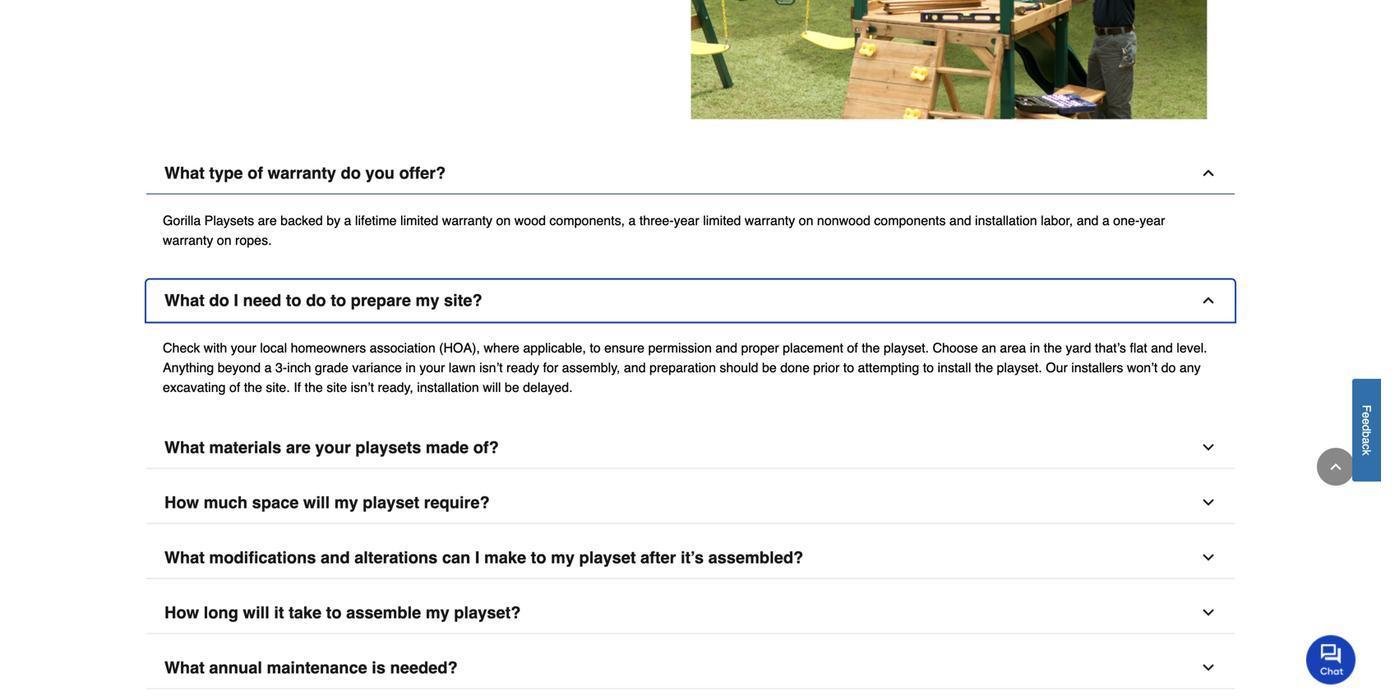 Task type: describe. For each thing, give the bounding box(es) containing it.
components,
[[550, 213, 625, 228]]

what modifications and alterations can i make to my playset after it's assembled?
[[164, 548, 803, 567]]

and right components
[[950, 213, 971, 228]]

needed?
[[390, 659, 458, 677]]

alterations
[[354, 548, 438, 567]]

1 horizontal spatial isn't
[[479, 360, 503, 375]]

are for backed
[[258, 213, 277, 228]]

do up homeowners
[[306, 291, 326, 310]]

attempting
[[858, 360, 919, 375]]

to right 'take'
[[326, 603, 342, 622]]

do left you
[[341, 164, 361, 183]]

site?
[[444, 291, 482, 310]]

1 vertical spatial of
[[847, 340, 858, 356]]

i inside button
[[234, 291, 238, 310]]

how long will it take to assemble my playset? button
[[146, 592, 1235, 634]]

lawn
[[449, 360, 476, 375]]

f e e d b a c k
[[1360, 405, 1373, 456]]

for
[[543, 360, 558, 375]]

preparation
[[650, 360, 716, 375]]

applicable,
[[523, 340, 586, 356]]

where
[[484, 340, 520, 356]]

0 vertical spatial be
[[762, 360, 777, 375]]

what for what type of warranty do you offer?
[[164, 164, 205, 183]]

won't
[[1127, 360, 1158, 375]]

and right flat
[[1151, 340, 1173, 356]]

to left install
[[923, 360, 934, 375]]

ready,
[[378, 380, 413, 395]]

do left need
[[209, 291, 229, 310]]

and up the 'should'
[[716, 340, 737, 356]]

labor,
[[1041, 213, 1073, 228]]

what for what do i need to do to prepare my site?
[[164, 291, 205, 310]]

grade
[[315, 360, 349, 375]]

after
[[640, 548, 676, 567]]

playsets
[[204, 213, 254, 228]]

association
[[370, 340, 435, 356]]

variance
[[352, 360, 402, 375]]

offer?
[[399, 164, 446, 183]]

and down ensure
[[624, 360, 646, 375]]

materials
[[209, 438, 281, 457]]

chevron up image for what type of warranty do you offer?
[[1200, 165, 1217, 181]]

done
[[780, 360, 810, 375]]

make
[[484, 548, 526, 567]]

check
[[163, 340, 200, 356]]

what for what annual maintenance is needed?
[[164, 659, 205, 677]]

and right labor, at the top right of the page
[[1077, 213, 1099, 228]]

2 limited from the left
[[703, 213, 741, 228]]

of inside button
[[248, 164, 263, 183]]

how for how long will it take to assemble my playset?
[[164, 603, 199, 622]]

flat
[[1130, 340, 1147, 356]]

ready
[[506, 360, 539, 375]]

0 horizontal spatial on
[[217, 233, 232, 248]]

k
[[1360, 450, 1373, 456]]

my down what materials are your playsets made of?
[[334, 493, 358, 512]]

with
[[204, 340, 227, 356]]

warranty left nonwood
[[745, 213, 795, 228]]

how much space will my playset require?
[[164, 493, 490, 512]]

annual
[[209, 659, 262, 677]]

placement
[[783, 340, 843, 356]]

site
[[327, 380, 347, 395]]

nonwood
[[817, 213, 871, 228]]

wood
[[514, 213, 546, 228]]

how for how much space will my playset require?
[[164, 493, 199, 512]]

you
[[365, 164, 395, 183]]

maintenance
[[267, 659, 367, 677]]

what modifications and alterations can i make to my playset after it's assembled? button
[[146, 537, 1235, 579]]

site.
[[266, 380, 290, 395]]

0 horizontal spatial be
[[505, 380, 519, 395]]

if
[[294, 380, 301, 395]]

gorilla
[[163, 213, 201, 228]]

gorilla playsets are backed by a lifetime limited warranty on wood components, a three-year limited warranty on nonwood components and installation labor, and a one-year warranty on ropes.
[[163, 213, 1165, 248]]

b
[[1360, 431, 1373, 438]]

any
[[1180, 360, 1201, 375]]

what for what modifications and alterations can i make to my playset after it's assembled?
[[164, 548, 205, 567]]

assembly,
[[562, 360, 620, 375]]

of?
[[473, 438, 499, 457]]

to left "prepare"
[[331, 291, 346, 310]]

d
[[1360, 425, 1373, 431]]

to right prior
[[843, 360, 854, 375]]

a man assembling a playset in a sunny backyard. image
[[691, 0, 1218, 120]]

require?
[[424, 493, 490, 512]]

chevron down image for what annual maintenance is needed?
[[1200, 660, 1217, 676]]

3-
[[275, 360, 287, 375]]

installation inside gorilla playsets are backed by a lifetime limited warranty on wood components, a three-year limited warranty on nonwood components and installation labor, and a one-year warranty on ropes.
[[975, 213, 1037, 228]]

chevron up image for what do i need to do to prepare my site?
[[1200, 292, 1217, 309]]

check with your local homeowners association (hoa), where applicable, to ensure permission and proper placement of the playset. choose an area in the yard that's flat and level. anything beyond a 3-inch grade variance in your lawn isn't ready for assembly, and preparation should be done prior to attempting to install the playset. our installers won't do any excavating of the site. if the site isn't ready, installation will be delayed.
[[163, 340, 1207, 395]]

an
[[982, 340, 996, 356]]

it
[[274, 603, 284, 622]]

your inside button
[[315, 438, 351, 457]]

local
[[260, 340, 287, 356]]

to inside button
[[531, 548, 546, 567]]

our
[[1046, 360, 1068, 375]]

are for your
[[286, 438, 311, 457]]

what annual maintenance is needed? button
[[146, 647, 1235, 689]]

level.
[[1177, 340, 1207, 356]]

a inside button
[[1360, 438, 1373, 444]]

0 horizontal spatial will
[[243, 603, 269, 622]]

inch
[[287, 360, 311, 375]]

will inside the check with your local homeowners association (hoa), where applicable, to ensure permission and proper placement of the playset. choose an area in the yard that's flat and level. anything beyond a 3-inch grade variance in your lawn isn't ready for assembly, and preparation should be done prior to attempting to install the playset. our installers won't do any excavating of the site. if the site isn't ready, installation will be delayed.
[[483, 380, 501, 395]]

f e e d b a c k button
[[1352, 379, 1381, 482]]

chevron down image inside what materials are your playsets made of? button
[[1200, 439, 1217, 456]]

the up attempting
[[862, 340, 880, 356]]

what type of warranty do you offer?
[[164, 164, 446, 183]]

playset inside button
[[363, 493, 419, 512]]

backed
[[280, 213, 323, 228]]

what materials are your playsets made of? button
[[146, 427, 1235, 469]]

that's
[[1095, 340, 1126, 356]]

a inside the check with your local homeowners association (hoa), where applicable, to ensure permission and proper placement of the playset. choose an area in the yard that's flat and level. anything beyond a 3-inch grade variance in your lawn isn't ready for assembly, and preparation should be done prior to attempting to install the playset. our installers won't do any excavating of the site. if the site isn't ready, installation will be delayed.
[[264, 360, 272, 375]]

c
[[1360, 444, 1373, 450]]

1 e from the top
[[1360, 412, 1373, 419]]

i inside button
[[475, 548, 480, 567]]

excavating
[[163, 380, 226, 395]]

homeowners
[[291, 340, 366, 356]]

0 horizontal spatial of
[[229, 380, 240, 395]]



Task type: locate. For each thing, give the bounding box(es) containing it.
playset.
[[884, 340, 929, 356], [997, 360, 1042, 375]]

what up 'long'
[[164, 548, 205, 567]]

ensure
[[604, 340, 645, 356]]

what annual maintenance is needed?
[[164, 659, 458, 677]]

choose
[[933, 340, 978, 356]]

what
[[164, 164, 205, 183], [164, 291, 205, 310], [164, 438, 205, 457], [164, 548, 205, 567], [164, 659, 205, 677]]

playsets
[[355, 438, 421, 457]]

type
[[209, 164, 243, 183]]

how left 'long'
[[164, 603, 199, 622]]

playset down the playsets
[[363, 493, 419, 512]]

0 vertical spatial how
[[164, 493, 199, 512]]

one-
[[1113, 213, 1140, 228]]

to
[[286, 291, 301, 310], [331, 291, 346, 310], [590, 340, 601, 356], [843, 360, 854, 375], [923, 360, 934, 375], [531, 548, 546, 567], [326, 603, 342, 622]]

1 vertical spatial chevron down image
[[1200, 550, 1217, 566]]

what type of warranty do you offer? button
[[146, 153, 1235, 194]]

playset. down area
[[997, 360, 1042, 375]]

and
[[950, 213, 971, 228], [1077, 213, 1099, 228], [716, 340, 737, 356], [1151, 340, 1173, 356], [624, 360, 646, 375], [321, 548, 350, 567]]

of
[[248, 164, 263, 183], [847, 340, 858, 356], [229, 380, 240, 395]]

1 vertical spatial chevron up image
[[1200, 292, 1217, 309]]

and up how long will it take to assemble my playset?
[[321, 548, 350, 567]]

what up 'check'
[[164, 291, 205, 310]]

delayed.
[[523, 380, 573, 395]]

what for what materials are your playsets made of?
[[164, 438, 205, 457]]

my left site? on the left top of the page
[[416, 291, 439, 310]]

install
[[938, 360, 971, 375]]

chevron up image inside scroll to top element
[[1328, 459, 1344, 475]]

0 horizontal spatial isn't
[[351, 380, 374, 395]]

0 vertical spatial chevron down image
[[1200, 495, 1217, 511]]

a up k
[[1360, 438, 1373, 444]]

1 vertical spatial i
[[475, 548, 480, 567]]

in down association
[[406, 360, 416, 375]]

1 limited from the left
[[400, 213, 438, 228]]

3 what from the top
[[164, 438, 205, 457]]

chevron up image inside what type of warranty do you offer? button
[[1200, 165, 1217, 181]]

1 chevron down image from the top
[[1200, 495, 1217, 511]]

limited right lifetime
[[400, 213, 438, 228]]

1 vertical spatial how
[[164, 603, 199, 622]]

chevron up image
[[1200, 165, 1217, 181], [1200, 292, 1217, 309], [1328, 459, 1344, 475]]

2 chevron down image from the top
[[1200, 660, 1217, 676]]

0 horizontal spatial i
[[234, 291, 238, 310]]

made
[[426, 438, 469, 457]]

0 vertical spatial are
[[258, 213, 277, 228]]

1 horizontal spatial in
[[1030, 340, 1040, 356]]

a right by
[[344, 213, 351, 228]]

on left wood at top
[[496, 213, 511, 228]]

are up ropes.
[[258, 213, 277, 228]]

2 vertical spatial chevron down image
[[1200, 605, 1217, 621]]

3 chevron down image from the top
[[1200, 605, 1217, 621]]

to right make
[[531, 548, 546, 567]]

how much space will my playset require? button
[[146, 482, 1235, 524]]

will down where
[[483, 380, 501, 395]]

permission
[[648, 340, 712, 356]]

it's
[[681, 548, 704, 567]]

2 vertical spatial will
[[243, 603, 269, 622]]

yard
[[1066, 340, 1091, 356]]

prior
[[813, 360, 840, 375]]

scroll to top element
[[1317, 448, 1355, 486]]

year
[[674, 213, 699, 228], [1140, 213, 1165, 228]]

chevron down image inside how much space will my playset require? button
[[1200, 495, 1217, 511]]

long
[[204, 603, 238, 622]]

installation
[[975, 213, 1037, 228], [417, 380, 479, 395]]

2 what from the top
[[164, 291, 205, 310]]

modifications
[[209, 548, 316, 567]]

warranty inside button
[[268, 164, 336, 183]]

will
[[483, 380, 501, 395], [303, 493, 330, 512], [243, 603, 269, 622]]

2 vertical spatial chevron up image
[[1328, 459, 1344, 475]]

what do i need to do to prepare my site? button
[[146, 280, 1235, 322]]

0 vertical spatial your
[[231, 340, 256, 356]]

1 vertical spatial in
[[406, 360, 416, 375]]

need
[[243, 291, 281, 310]]

a left one-
[[1102, 213, 1110, 228]]

1 chevron down image from the top
[[1200, 439, 1217, 456]]

your up beyond
[[231, 340, 256, 356]]

0 horizontal spatial are
[[258, 213, 277, 228]]

limited down what type of warranty do you offer? button
[[703, 213, 741, 228]]

the right if
[[305, 380, 323, 395]]

0 horizontal spatial year
[[674, 213, 699, 228]]

my inside button
[[551, 548, 575, 567]]

2 vertical spatial your
[[315, 438, 351, 457]]

playset inside button
[[579, 548, 636, 567]]

2 horizontal spatial of
[[847, 340, 858, 356]]

0 vertical spatial isn't
[[479, 360, 503, 375]]

2 vertical spatial of
[[229, 380, 240, 395]]

do left any
[[1161, 360, 1176, 375]]

of right placement
[[847, 340, 858, 356]]

1 vertical spatial installation
[[417, 380, 479, 395]]

my right make
[[551, 548, 575, 567]]

the down beyond
[[244, 380, 262, 395]]

0 horizontal spatial playset.
[[884, 340, 929, 356]]

1 vertical spatial playset.
[[997, 360, 1042, 375]]

i right "can"
[[475, 548, 480, 567]]

is
[[372, 659, 386, 677]]

much
[[204, 493, 248, 512]]

chevron up image inside what do i need to do to prepare my site? button
[[1200, 292, 1217, 309]]

proper
[[741, 340, 779, 356]]

1 horizontal spatial year
[[1140, 213, 1165, 228]]

chevron down image
[[1200, 495, 1217, 511], [1200, 660, 1217, 676]]

installers
[[1071, 360, 1123, 375]]

5 what from the top
[[164, 659, 205, 677]]

how left much
[[164, 493, 199, 512]]

2 chevron down image from the top
[[1200, 550, 1217, 566]]

1 year from the left
[[674, 213, 699, 228]]

2 horizontal spatial will
[[483, 380, 501, 395]]

f
[[1360, 405, 1373, 412]]

2 horizontal spatial your
[[419, 360, 445, 375]]

2 e from the top
[[1360, 419, 1373, 425]]

are right materials
[[286, 438, 311, 457]]

a left 3-
[[264, 360, 272, 375]]

1 vertical spatial isn't
[[351, 380, 374, 395]]

playset left after
[[579, 548, 636, 567]]

do inside the check with your local homeowners association (hoa), where applicable, to ensure permission and proper placement of the playset. choose an area in the yard that's flat and level. anything beyond a 3-inch grade variance in your lawn isn't ready for assembly, and preparation should be done prior to attempting to install the playset. our installers won't do any excavating of the site. if the site isn't ready, installation will be delayed.
[[1161, 360, 1176, 375]]

in
[[1030, 340, 1040, 356], [406, 360, 416, 375]]

anything
[[163, 360, 214, 375]]

0 vertical spatial playset
[[363, 493, 419, 512]]

how long will it take to assemble my playset?
[[164, 603, 521, 622]]

1 what from the top
[[164, 164, 205, 183]]

0 vertical spatial will
[[483, 380, 501, 395]]

0 horizontal spatial your
[[231, 340, 256, 356]]

warranty up backed
[[268, 164, 336, 183]]

playset?
[[454, 603, 521, 622]]

a left the three-
[[629, 213, 636, 228]]

are inside gorilla playsets are backed by a lifetime limited warranty on wood components, a three-year limited warranty on nonwood components and installation labor, and a one-year warranty on ropes.
[[258, 213, 277, 228]]

1 how from the top
[[164, 493, 199, 512]]

1 vertical spatial chevron down image
[[1200, 660, 1217, 676]]

on left nonwood
[[799, 213, 813, 228]]

your
[[231, 340, 256, 356], [419, 360, 445, 375], [315, 438, 351, 457]]

a
[[344, 213, 351, 228], [629, 213, 636, 228], [1102, 213, 1110, 228], [264, 360, 272, 375], [1360, 438, 1373, 444]]

what materials are your playsets made of?
[[164, 438, 499, 457]]

be down ready
[[505, 380, 519, 395]]

isn't
[[479, 360, 503, 375], [351, 380, 374, 395]]

be down proper
[[762, 360, 777, 375]]

installation inside the check with your local homeowners association (hoa), where applicable, to ensure permission and proper placement of the playset. choose an area in the yard that's flat and level. anything beyond a 3-inch grade variance in your lawn isn't ready for assembly, and preparation should be done prior to attempting to install the playset. our installers won't do any excavating of the site. if the site isn't ready, installation will be delayed.
[[417, 380, 479, 395]]

can
[[442, 548, 470, 567]]

0 horizontal spatial installation
[[417, 380, 479, 395]]

1 horizontal spatial on
[[496, 213, 511, 228]]

0 vertical spatial of
[[248, 164, 263, 183]]

1 horizontal spatial are
[[286, 438, 311, 457]]

your left the playsets
[[315, 438, 351, 457]]

0 vertical spatial playset.
[[884, 340, 929, 356]]

2 how from the top
[[164, 603, 199, 622]]

to right need
[[286, 291, 301, 310]]

chat invite button image
[[1306, 635, 1357, 685]]

assembled?
[[708, 548, 803, 567]]

assemble
[[346, 603, 421, 622]]

1 vertical spatial be
[[505, 380, 519, 395]]

1 horizontal spatial limited
[[703, 213, 741, 228]]

will left it at the left of the page
[[243, 603, 269, 622]]

prepare
[[351, 291, 411, 310]]

my
[[416, 291, 439, 310], [334, 493, 358, 512], [551, 548, 575, 567], [426, 603, 450, 622]]

three-
[[639, 213, 674, 228]]

0 vertical spatial chevron up image
[[1200, 165, 1217, 181]]

the down an
[[975, 360, 993, 375]]

on down playsets
[[217, 233, 232, 248]]

0 horizontal spatial in
[[406, 360, 416, 375]]

by
[[327, 213, 340, 228]]

in right area
[[1030, 340, 1040, 356]]

components
[[874, 213, 946, 228]]

and inside button
[[321, 548, 350, 567]]

what inside button
[[164, 548, 205, 567]]

(hoa),
[[439, 340, 480, 356]]

0 vertical spatial installation
[[975, 213, 1037, 228]]

1 vertical spatial playset
[[579, 548, 636, 567]]

e up the b
[[1360, 419, 1373, 425]]

the
[[862, 340, 880, 356], [1044, 340, 1062, 356], [975, 360, 993, 375], [244, 380, 262, 395], [305, 380, 323, 395]]

isn't down where
[[479, 360, 503, 375]]

i left need
[[234, 291, 238, 310]]

your left lawn
[[419, 360, 445, 375]]

4 what from the top
[[164, 548, 205, 567]]

1 horizontal spatial will
[[303, 493, 330, 512]]

1 horizontal spatial i
[[475, 548, 480, 567]]

chevron down image
[[1200, 439, 1217, 456], [1200, 550, 1217, 566], [1200, 605, 1217, 621]]

area
[[1000, 340, 1026, 356]]

playset
[[363, 493, 419, 512], [579, 548, 636, 567]]

2 horizontal spatial on
[[799, 213, 813, 228]]

ropes.
[[235, 233, 272, 248]]

1 horizontal spatial of
[[248, 164, 263, 183]]

are inside button
[[286, 438, 311, 457]]

what left type
[[164, 164, 205, 183]]

what left the annual
[[164, 659, 205, 677]]

chevron down image for how much space will my playset require?
[[1200, 495, 1217, 511]]

1 horizontal spatial your
[[315, 438, 351, 457]]

be
[[762, 360, 777, 375], [505, 380, 519, 395]]

chevron down image inside what annual maintenance is needed? button
[[1200, 660, 1217, 676]]

of right type
[[248, 164, 263, 183]]

0 vertical spatial i
[[234, 291, 238, 310]]

1 vertical spatial your
[[419, 360, 445, 375]]

space
[[252, 493, 299, 512]]

warranty left wood at top
[[442, 213, 492, 228]]

isn't down variance
[[351, 380, 374, 395]]

what left materials
[[164, 438, 205, 457]]

0 horizontal spatial playset
[[363, 493, 419, 512]]

the up the "our"
[[1044, 340, 1062, 356]]

0 vertical spatial chevron down image
[[1200, 439, 1217, 456]]

take
[[289, 603, 322, 622]]

e up d
[[1360, 412, 1373, 419]]

1 horizontal spatial be
[[762, 360, 777, 375]]

will right space
[[303, 493, 330, 512]]

2 year from the left
[[1140, 213, 1165, 228]]

how
[[164, 493, 199, 512], [164, 603, 199, 622]]

beyond
[[218, 360, 261, 375]]

1 horizontal spatial installation
[[975, 213, 1037, 228]]

0 horizontal spatial limited
[[400, 213, 438, 228]]

chevron down image inside what modifications and alterations can i make to my playset after it's assembled? button
[[1200, 550, 1217, 566]]

chevron down image for my
[[1200, 550, 1217, 566]]

1 horizontal spatial playset
[[579, 548, 636, 567]]

do
[[341, 164, 361, 183], [209, 291, 229, 310], [306, 291, 326, 310], [1161, 360, 1176, 375]]

0 vertical spatial in
[[1030, 340, 1040, 356]]

lifetime
[[355, 213, 397, 228]]

installation left labor, at the top right of the page
[[975, 213, 1037, 228]]

installation down lawn
[[417, 380, 479, 395]]

1 vertical spatial are
[[286, 438, 311, 457]]

my left the playset?
[[426, 603, 450, 622]]

playset. up attempting
[[884, 340, 929, 356]]

of down beyond
[[229, 380, 240, 395]]

chevron down image inside how long will it take to assemble my playset? button
[[1200, 605, 1217, 621]]

what do i need to do to prepare my site?
[[164, 291, 482, 310]]

warranty down gorilla
[[163, 233, 213, 248]]

are
[[258, 213, 277, 228], [286, 438, 311, 457]]

1 vertical spatial will
[[303, 493, 330, 512]]

chevron down image for playset?
[[1200, 605, 1217, 621]]

1 horizontal spatial playset.
[[997, 360, 1042, 375]]

to up assembly,
[[590, 340, 601, 356]]



Task type: vqa. For each thing, say whether or not it's contained in the screenshot.
middle your
yes



